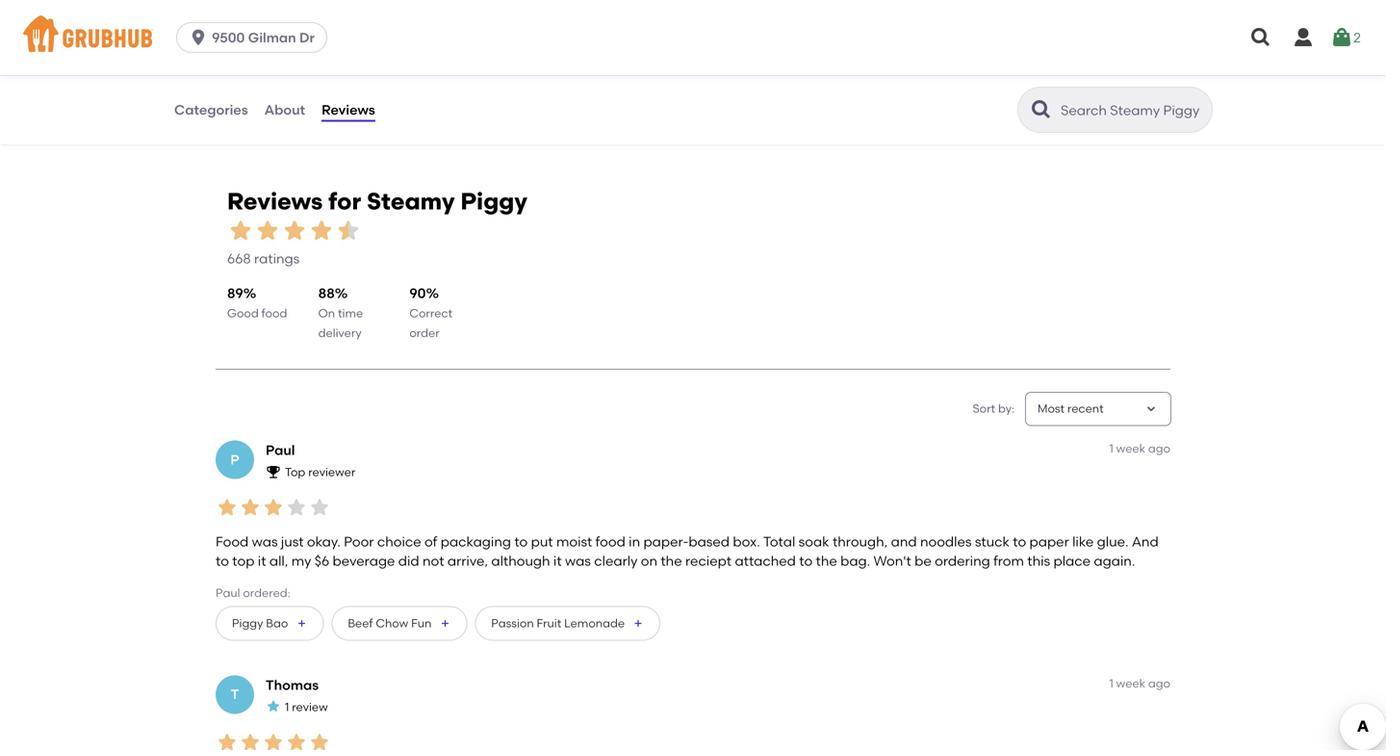 Task type: vqa. For each thing, say whether or not it's contained in the screenshot.
top the off
no



Task type: locate. For each thing, give the bounding box(es) containing it.
ago for paul
[[1149, 442, 1171, 456]]

delivery
[[230, 40, 273, 54], [318, 326, 362, 340]]

1 week ago for paul
[[1110, 442, 1171, 456]]

2 1 week ago from the top
[[1110, 676, 1171, 690]]

1 vertical spatial week
[[1117, 676, 1146, 690]]

0 horizontal spatial svg image
[[1292, 26, 1316, 49]]

0 horizontal spatial svg image
[[189, 28, 208, 47]]

plus icon image inside passion fruit lemonade button
[[633, 618, 644, 629]]

week for paul
[[1117, 442, 1146, 456]]

0 vertical spatial piggy
[[461, 187, 528, 215]]

bao
[[266, 616, 288, 630]]

p
[[231, 452, 239, 468]]

1 svg image from the left
[[1292, 26, 1316, 49]]

25–40
[[201, 23, 235, 37]]

89
[[227, 285, 243, 301]]

week for thomas
[[1117, 676, 1146, 690]]

1 review
[[285, 700, 328, 714]]

delivery for 25–40
[[230, 40, 273, 54]]

plus icon image right lemonade
[[633, 618, 644, 629]]

1 vertical spatial piggy
[[232, 616, 263, 630]]

delivery inside "25–40 min $1.99 delivery"
[[230, 40, 273, 54]]

2 horizontal spatial plus icon image
[[633, 618, 644, 629]]

sort by:
[[973, 402, 1015, 416]]

reviews up ratings at the top left
[[227, 187, 323, 215]]

0 horizontal spatial was
[[252, 533, 278, 550]]

88
[[318, 285, 335, 301]]

clearly
[[595, 553, 638, 569]]

1 week ago for thomas
[[1110, 676, 1171, 690]]

1 ago from the top
[[1149, 442, 1171, 456]]

plus icon image
[[296, 618, 308, 629], [439, 618, 451, 629], [633, 618, 644, 629]]

1 horizontal spatial paul
[[266, 442, 295, 458]]

0 horizontal spatial food
[[262, 306, 287, 320]]

packaging
[[441, 533, 511, 550]]

was down moist
[[565, 553, 591, 569]]

like
[[1073, 533, 1094, 550]]

1 horizontal spatial svg image
[[1331, 26, 1354, 49]]

food
[[262, 306, 287, 320], [596, 533, 626, 550]]

1 vertical spatial 1
[[1110, 676, 1114, 690]]

1 vertical spatial delivery
[[318, 326, 362, 340]]

food right good on the top of page
[[262, 306, 287, 320]]

1 vertical spatial reviews
[[227, 187, 323, 215]]

fruit
[[537, 616, 562, 630]]

1 horizontal spatial was
[[565, 553, 591, 569]]

piggy inside button
[[232, 616, 263, 630]]

0 horizontal spatial paul
[[216, 586, 240, 600]]

ago for thomas
[[1149, 676, 1171, 690]]

and
[[891, 533, 917, 550]]

1 vertical spatial paul
[[216, 586, 240, 600]]

1 the from the left
[[661, 553, 682, 569]]

good
[[227, 306, 259, 320]]

reviews for steamy piggy
[[227, 187, 528, 215]]

1 it from the left
[[258, 553, 266, 569]]

1 vertical spatial ago
[[1149, 676, 1171, 690]]

0 vertical spatial paul
[[266, 442, 295, 458]]

it
[[258, 553, 266, 569], [554, 553, 562, 569]]

plus icon image inside beef chow fun button
[[439, 618, 451, 629]]

to
[[515, 533, 528, 550], [1013, 533, 1027, 550], [216, 553, 229, 569], [800, 553, 813, 569]]

1 week ago
[[1110, 442, 1171, 456], [1110, 676, 1171, 690]]

1 plus icon image from the left
[[296, 618, 308, 629]]

caret down icon image
[[1144, 401, 1160, 417]]

9500 gilman dr
[[212, 29, 315, 46]]

chow
[[376, 616, 409, 630]]

the
[[661, 553, 682, 569], [816, 553, 838, 569]]

1
[[1110, 442, 1114, 456], [1110, 676, 1114, 690], [285, 700, 289, 714]]

delivery down min at the left of the page
[[230, 40, 273, 54]]

1 horizontal spatial svg image
[[1250, 26, 1273, 49]]

plus icon image for passion fruit lemonade
[[633, 618, 644, 629]]

delivery for 88
[[318, 326, 362, 340]]

1 vertical spatial 1 week ago
[[1110, 676, 1171, 690]]

2 svg image from the left
[[1331, 26, 1354, 49]]

svg image inside the 9500 gilman dr button
[[189, 28, 208, 47]]

top reviewer
[[285, 465, 356, 479]]

1 horizontal spatial it
[[554, 553, 562, 569]]

1 horizontal spatial the
[[816, 553, 838, 569]]

to up although at bottom left
[[515, 533, 528, 550]]

plus icon image inside piggy bao button
[[296, 618, 308, 629]]

again.
[[1094, 553, 1136, 569]]

attached
[[735, 553, 796, 569]]

food up clearly at the bottom
[[596, 533, 626, 550]]

beef
[[348, 616, 373, 630]]

to up from
[[1013, 533, 1027, 550]]

paper
[[1030, 533, 1070, 550]]

90
[[410, 285, 426, 301]]

1 vertical spatial was
[[565, 553, 591, 569]]

star icon image
[[227, 217, 254, 244], [254, 217, 281, 244], [281, 217, 308, 244], [308, 217, 335, 244], [335, 217, 362, 244], [335, 217, 362, 244], [216, 496, 239, 519], [239, 496, 262, 519], [262, 496, 285, 519], [285, 496, 308, 519], [308, 496, 331, 519], [266, 699, 281, 714], [216, 731, 239, 750], [239, 731, 262, 750], [262, 731, 285, 750], [285, 731, 308, 750], [308, 731, 331, 750]]

paul ordered:
[[216, 586, 291, 600]]

reviews
[[322, 101, 375, 118], [227, 187, 323, 215]]

all,
[[270, 553, 288, 569]]

plus icon image right fun
[[439, 618, 451, 629]]

1 horizontal spatial delivery
[[318, 326, 362, 340]]

0 horizontal spatial it
[[258, 553, 266, 569]]

it down moist
[[554, 553, 562, 569]]

89 good food
[[227, 285, 287, 320]]

based
[[689, 533, 730, 550]]

Sort by: field
[[1038, 401, 1104, 418]]

did
[[399, 553, 420, 569]]

time
[[338, 306, 363, 320]]

place
[[1054, 553, 1091, 569]]

svg image
[[1250, 26, 1273, 49], [189, 28, 208, 47]]

1 1 week ago from the top
[[1110, 442, 1171, 456]]

0 vertical spatial food
[[262, 306, 287, 320]]

beverage
[[333, 553, 395, 569]]

the down soak
[[816, 553, 838, 569]]

piggy
[[461, 187, 528, 215], [232, 616, 263, 630]]

2 week from the top
[[1117, 676, 1146, 690]]

1 horizontal spatial food
[[596, 533, 626, 550]]

reviews inside button
[[322, 101, 375, 118]]

passion
[[491, 616, 534, 630]]

svg image left 9500
[[189, 28, 208, 47]]

delivery down time
[[318, 326, 362, 340]]

delivery inside 88 on time delivery
[[318, 326, 362, 340]]

$6
[[315, 553, 330, 569]]

top
[[232, 553, 255, 569]]

svg image
[[1292, 26, 1316, 49], [1331, 26, 1354, 49]]

0 vertical spatial week
[[1117, 442, 1146, 456]]

paul up trophy icon
[[266, 442, 295, 458]]

recent
[[1068, 402, 1104, 416]]

won't
[[874, 553, 912, 569]]

668
[[227, 251, 251, 267]]

1 horizontal spatial plus icon image
[[439, 618, 451, 629]]

food inside food was just okay.  poor choice of packaging to put moist food in paper-based box.  total soak through, and noodles stuck to paper like glue.  and to top it all, my $6 beverage did not arrive, although it was clearly on the reciept attached to the bag.  won't be ordering from this place again.
[[596, 533, 626, 550]]

main navigation navigation
[[0, 0, 1387, 75]]

0 vertical spatial delivery
[[230, 40, 273, 54]]

most recent
[[1038, 402, 1104, 416]]

1 horizontal spatial piggy
[[461, 187, 528, 215]]

paul down top
[[216, 586, 240, 600]]

passion fruit lemonade
[[491, 616, 625, 630]]

order
[[410, 326, 440, 340]]

0 horizontal spatial piggy
[[232, 616, 263, 630]]

lemonade
[[565, 616, 625, 630]]

0 horizontal spatial the
[[661, 553, 682, 569]]

0 vertical spatial reviews
[[322, 101, 375, 118]]

2 vertical spatial 1
[[285, 700, 289, 714]]

1 vertical spatial food
[[596, 533, 626, 550]]

moist
[[557, 533, 593, 550]]

0 horizontal spatial delivery
[[230, 40, 273, 54]]

ago
[[1149, 442, 1171, 456], [1149, 676, 1171, 690]]

plus icon image right bao
[[296, 618, 308, 629]]

0 vertical spatial ago
[[1149, 442, 1171, 456]]

glue.
[[1098, 533, 1129, 550]]

week
[[1117, 442, 1146, 456], [1117, 676, 1146, 690]]

to left top
[[216, 553, 229, 569]]

was
[[252, 533, 278, 550], [565, 553, 591, 569]]

not
[[423, 553, 444, 569]]

plus icon image for beef chow fun
[[439, 618, 451, 629]]

svg image inside the 2 button
[[1331, 26, 1354, 49]]

2
[[1354, 29, 1362, 46]]

was up all,
[[252, 533, 278, 550]]

piggy right steamy
[[461, 187, 528, 215]]

0 vertical spatial 1 week ago
[[1110, 442, 1171, 456]]

25–40 min $1.99 delivery
[[201, 23, 273, 54]]

the down paper-
[[661, 553, 682, 569]]

2 ago from the top
[[1149, 676, 1171, 690]]

1 week from the top
[[1117, 442, 1146, 456]]

0 horizontal spatial plus icon image
[[296, 618, 308, 629]]

svg image left the 2 button
[[1250, 26, 1273, 49]]

reviews right about
[[322, 101, 375, 118]]

for
[[329, 187, 361, 215]]

0 vertical spatial 1
[[1110, 442, 1114, 456]]

piggy left bao
[[232, 616, 263, 630]]

it left all,
[[258, 553, 266, 569]]

$1.99
[[201, 40, 227, 54]]

thomas
[[266, 677, 319, 693]]

2 plus icon image from the left
[[439, 618, 451, 629]]

3 plus icon image from the left
[[633, 618, 644, 629]]



Task type: describe. For each thing, give the bounding box(es) containing it.
ordered:
[[243, 586, 291, 600]]

min
[[238, 23, 259, 37]]

food
[[216, 533, 249, 550]]

piggy bao
[[232, 616, 288, 630]]

categories button
[[173, 75, 249, 144]]

reviews for reviews for steamy piggy
[[227, 187, 323, 215]]

poor
[[344, 533, 374, 550]]

correct
[[410, 306, 453, 320]]

in
[[629, 533, 641, 550]]

1 for paul
[[1110, 442, 1114, 456]]

passion fruit lemonade button
[[475, 606, 661, 641]]

paul for paul ordered:
[[216, 586, 240, 600]]

box.
[[733, 533, 761, 550]]

about button
[[264, 75, 306, 144]]

steamy
[[367, 187, 455, 215]]

2 button
[[1331, 20, 1362, 55]]

1 for thomas
[[1110, 676, 1114, 690]]

trophy icon image
[[266, 464, 281, 479]]

reciept
[[686, 553, 732, 569]]

on
[[318, 306, 335, 320]]

arrive,
[[448, 553, 488, 569]]

choice
[[377, 533, 421, 550]]

review
[[292, 700, 328, 714]]

my
[[292, 553, 311, 569]]

piggy bao button
[[216, 606, 324, 641]]

top
[[285, 465, 306, 479]]

plus icon image for piggy bao
[[296, 618, 308, 629]]

put
[[531, 533, 553, 550]]

this
[[1028, 553, 1051, 569]]

of
[[425, 533, 438, 550]]

2 the from the left
[[816, 553, 838, 569]]

be
[[915, 553, 932, 569]]

Search Steamy Piggy search field
[[1059, 101, 1207, 119]]

reviews button
[[321, 75, 376, 144]]

total
[[764, 533, 796, 550]]

90 correct order
[[410, 285, 453, 340]]

paul for paul
[[266, 442, 295, 458]]

dr
[[300, 29, 315, 46]]

from
[[994, 553, 1025, 569]]

search icon image
[[1031, 98, 1054, 121]]

categories
[[174, 101, 248, 118]]

most
[[1038, 402, 1065, 416]]

reviewer
[[308, 465, 356, 479]]

2 it from the left
[[554, 553, 562, 569]]

gilman
[[248, 29, 296, 46]]

stuck
[[975, 533, 1010, 550]]

and
[[1132, 533, 1159, 550]]

0 vertical spatial was
[[252, 533, 278, 550]]

sort
[[973, 402, 996, 416]]

by:
[[999, 402, 1015, 416]]

668 ratings
[[227, 251, 300, 267]]

beef chow fun button
[[332, 606, 467, 641]]

ratings
[[254, 251, 300, 267]]

bag.
[[841, 553, 871, 569]]

through,
[[833, 533, 888, 550]]

noodles
[[921, 533, 972, 550]]

88 on time delivery
[[318, 285, 363, 340]]

ordering
[[935, 553, 991, 569]]

paper-
[[644, 533, 689, 550]]

about
[[265, 101, 305, 118]]

okay.
[[307, 533, 341, 550]]

although
[[492, 553, 550, 569]]

fun
[[411, 616, 432, 630]]

soak
[[799, 533, 830, 550]]

t
[[231, 686, 239, 703]]

reviews for reviews
[[322, 101, 375, 118]]

9500
[[212, 29, 245, 46]]

to down soak
[[800, 553, 813, 569]]

food was just okay.  poor choice of packaging to put moist food in paper-based box.  total soak through, and noodles stuck to paper like glue.  and to top it all, my $6 beverage did not arrive, although it was clearly on the reciept attached to the bag.  won't be ordering from this place again.
[[216, 533, 1159, 569]]

on
[[641, 553, 658, 569]]

beef chow fun
[[348, 616, 432, 630]]

food inside 89 good food
[[262, 306, 287, 320]]



